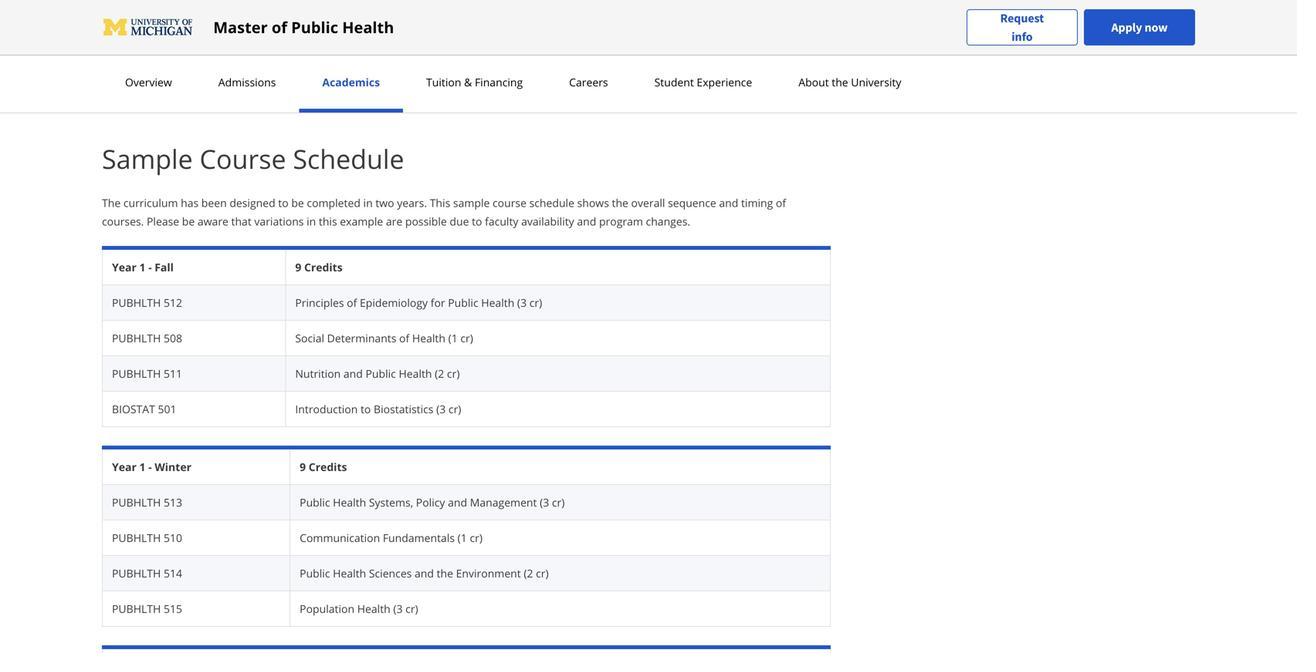 Task type: describe. For each thing, give the bounding box(es) containing it.
overview link
[[120, 75, 177, 90]]

example
[[340, 214, 383, 229]]

515
[[164, 602, 182, 617]]

interested
[[217, 42, 269, 58]]

pubhlth 508
[[112, 331, 182, 346]]

public up 'communication' at bottom
[[300, 496, 330, 510]]

student experience
[[654, 75, 752, 90]]

designed
[[230, 196, 275, 210]]

now inside button
[[1145, 20, 1168, 35]]

public health sciences and the environment (2 cr)
[[300, 567, 549, 581]]

public up learning
[[291, 17, 338, 38]]

514
[[164, 567, 182, 581]]

social
[[295, 331, 324, 346]]

request for request info now
[[114, 85, 152, 99]]

about the university link
[[794, 75, 906, 90]]

and right the sciences
[[415, 567, 434, 581]]

the curriculum has been designed to be completed in two years. this sample course schedule shows the overall sequence and timing of courses. please be aware that variations in this example are possible due to faculty availability and program changes.
[[102, 196, 786, 229]]

been
[[201, 196, 227, 210]]

0 horizontal spatial that
[[158, 42, 179, 58]]

0 horizontal spatial &
[[464, 75, 472, 90]]

sciences
[[369, 567, 412, 581]]

1 vertical spatial (1
[[458, 531, 467, 546]]

health right for
[[481, 296, 514, 310]]

careers link
[[564, 75, 613, 90]]

health up we're glad that you're interested in learning more about this degree's tuition & financing. get started now!
[[342, 17, 394, 38]]

tuition
[[426, 75, 461, 90]]

social determinants of health (1 cr)
[[295, 331, 473, 346]]

- for fall
[[148, 260, 152, 275]]

0 vertical spatial (2
[[435, 367, 444, 381]]

info for request info now
[[155, 85, 173, 99]]

the
[[102, 196, 121, 210]]

and right policy
[[448, 496, 467, 510]]

introduction
[[295, 402, 358, 417]]

completed
[[307, 196, 360, 210]]

fundamentals
[[383, 531, 455, 546]]

biostat 501
[[112, 402, 176, 417]]

learning
[[283, 42, 326, 58]]

principles
[[295, 296, 344, 310]]

and down 'shows'
[[577, 214, 596, 229]]

biostatistics
[[374, 402, 433, 417]]

that inside 'the curriculum has been designed to be completed in two years. this sample course schedule shows the overall sequence and timing of courses. please be aware that variations in this example are possible due to faculty availability and program changes.'
[[231, 214, 252, 229]]

about
[[358, 42, 389, 58]]

winter
[[155, 460, 191, 475]]

changes.
[[646, 214, 690, 229]]

512
[[164, 296, 182, 310]]

tuition
[[458, 42, 493, 58]]

1 vertical spatial (2
[[524, 567, 533, 581]]

pubhlth 515
[[112, 602, 182, 617]]

glad
[[133, 42, 156, 58]]

pubhlth 511
[[112, 367, 182, 381]]

and right nutrition
[[343, 367, 363, 381]]

public up population
[[300, 567, 330, 581]]

started
[[579, 42, 616, 58]]

aware
[[198, 214, 228, 229]]

this
[[430, 196, 450, 210]]

this inside 'the curriculum has been designed to be completed in two years. this sample course schedule shows the overall sequence and timing of courses. please be aware that variations in this example are possible due to faculty availability and program changes.'
[[319, 214, 337, 229]]

501
[[158, 402, 176, 417]]

course
[[493, 196, 526, 210]]

possible
[[405, 214, 447, 229]]

years.
[[397, 196, 427, 210]]

request info button
[[966, 9, 1078, 46]]

1 for winter
[[139, 460, 145, 475]]

due
[[450, 214, 469, 229]]

about
[[798, 75, 829, 90]]

apply now
[[1111, 20, 1168, 35]]

policy
[[416, 496, 445, 510]]

0 horizontal spatial in
[[271, 42, 281, 58]]

more
[[328, 42, 356, 58]]

experience
[[697, 75, 752, 90]]

request info now button
[[102, 78, 208, 106]]

academics link
[[318, 75, 385, 90]]

health down the sciences
[[357, 602, 390, 617]]

university of michigan image
[[102, 15, 195, 40]]

public right for
[[448, 296, 478, 310]]

year 1 - winter
[[112, 460, 191, 475]]

master of public health
[[213, 17, 394, 38]]

9 credits for public
[[300, 460, 347, 475]]

513
[[164, 496, 182, 510]]

courses.
[[102, 214, 144, 229]]

year 1 - fall
[[112, 260, 174, 275]]

public up introduction to biostatistics (3 cr)
[[366, 367, 396, 381]]

pubhlth 512
[[112, 296, 182, 310]]

financing.
[[505, 42, 556, 58]]

communication
[[300, 531, 380, 546]]

0 vertical spatial be
[[291, 196, 304, 210]]

of inside 'the curriculum has been designed to be completed in two years. this sample course schedule shows the overall sequence and timing of courses. please be aware that variations in this example are possible due to faculty availability and program changes.'
[[776, 196, 786, 210]]

health down for
[[412, 331, 445, 346]]

info for request info
[[1012, 29, 1033, 44]]

credits for principles
[[304, 260, 343, 275]]

9 for public health systems, policy and management (3 cr)
[[300, 460, 306, 475]]

health up the population health (3 cr)
[[333, 567, 366, 581]]

510
[[164, 531, 182, 546]]

communication fundamentals (1 cr)
[[300, 531, 482, 546]]

request for request info
[[1000, 10, 1044, 26]]

curriculum
[[123, 196, 178, 210]]

pubhlth for pubhlth 512
[[112, 296, 161, 310]]

pubhlth for pubhlth 510
[[112, 531, 161, 546]]

admissions link
[[214, 75, 281, 90]]

please
[[147, 214, 179, 229]]



Task type: vqa. For each thing, say whether or not it's contained in the screenshot.


Task type: locate. For each thing, give the bounding box(es) containing it.
to
[[278, 196, 289, 210], [472, 214, 482, 229], [361, 402, 371, 417]]

credits for public
[[309, 460, 347, 475]]

1 vertical spatial be
[[182, 214, 195, 229]]

508
[[164, 331, 182, 346]]

4 pubhlth from the top
[[112, 496, 161, 510]]

1 vertical spatial request
[[114, 85, 152, 99]]

1 horizontal spatial to
[[361, 402, 371, 417]]

credits down introduction
[[309, 460, 347, 475]]

- left winter
[[148, 460, 152, 475]]

student experience link
[[650, 75, 757, 90]]

faculty
[[485, 214, 518, 229]]

sample course schedule
[[102, 141, 404, 177]]

1 horizontal spatial request
[[1000, 10, 1044, 26]]

of down epidemiology
[[399, 331, 409, 346]]

be
[[291, 196, 304, 210], [182, 214, 195, 229]]

0 horizontal spatial be
[[182, 214, 195, 229]]

1 vertical spatial now
[[175, 85, 195, 99]]

7 pubhlth from the top
[[112, 602, 161, 617]]

1 vertical spatial 1
[[139, 460, 145, 475]]

- left fall
[[148, 260, 152, 275]]

year for year 1 - winter
[[112, 460, 137, 475]]

pubhlth left 508
[[112, 331, 161, 346]]

year up pubhlth 513
[[112, 460, 137, 475]]

now
[[1145, 20, 1168, 35], [175, 85, 195, 99]]

this
[[391, 42, 410, 58], [319, 214, 337, 229]]

(3
[[517, 296, 527, 310], [436, 402, 446, 417], [540, 496, 549, 510], [393, 602, 403, 617]]

that down designed
[[231, 214, 252, 229]]

of right timing
[[776, 196, 786, 210]]

2 - from the top
[[148, 460, 152, 475]]

info inside request info now button
[[155, 85, 173, 99]]

of right principles
[[347, 296, 357, 310]]

careers
[[569, 75, 608, 90]]

pubhlth for pubhlth 508
[[112, 331, 161, 346]]

sequence
[[668, 196, 716, 210]]

get
[[559, 42, 577, 58]]

and left timing
[[719, 196, 738, 210]]

overview
[[125, 75, 172, 90]]

request info now
[[114, 85, 195, 99]]

0 vertical spatial to
[[278, 196, 289, 210]]

(1 down principles of epidemiology for public health (3 cr)
[[448, 331, 458, 346]]

population health (3 cr)
[[300, 602, 418, 617]]

financing
[[475, 75, 523, 90]]

0 horizontal spatial this
[[319, 214, 337, 229]]

request info
[[1000, 10, 1044, 44]]

1 horizontal spatial this
[[391, 42, 410, 58]]

year left fall
[[112, 260, 137, 275]]

6 pubhlth from the top
[[112, 567, 161, 581]]

introduction to biostatistics (3 cr)
[[295, 402, 461, 417]]

in left learning
[[271, 42, 281, 58]]

1 vertical spatial this
[[319, 214, 337, 229]]

systems,
[[369, 496, 413, 510]]

(2 right environment
[[524, 567, 533, 581]]

credits up principles
[[304, 260, 343, 275]]

pubhlth 514
[[112, 567, 182, 581]]

&
[[495, 42, 503, 58], [464, 75, 472, 90]]

be down "has"
[[182, 214, 195, 229]]

2 pubhlth from the top
[[112, 331, 161, 346]]

9 credits for principles
[[295, 260, 343, 275]]

1 vertical spatial 9 credits
[[300, 460, 347, 475]]

2 vertical spatial the
[[437, 567, 453, 581]]

the inside 'the curriculum has been designed to be completed in two years. this sample course schedule shows the overall sequence and timing of courses. please be aware that variations in this example are possible due to faculty availability and program changes.'
[[612, 196, 628, 210]]

pubhlth for pubhlth 511
[[112, 367, 161, 381]]

degree's
[[413, 42, 456, 58]]

determinants
[[327, 331, 396, 346]]

now inside button
[[175, 85, 195, 99]]

tuition & financing link
[[422, 75, 527, 90]]

apply
[[1111, 20, 1142, 35]]

0 vertical spatial year
[[112, 260, 137, 275]]

9 down introduction
[[300, 460, 306, 475]]

availability
[[521, 214, 574, 229]]

2 horizontal spatial in
[[363, 196, 373, 210]]

student
[[654, 75, 694, 90]]

1 vertical spatial in
[[363, 196, 373, 210]]

pubhlth left 513
[[112, 496, 161, 510]]

0 vertical spatial the
[[832, 75, 848, 90]]

the up program at the top of the page
[[612, 196, 628, 210]]

pubhlth 513
[[112, 496, 182, 510]]

fall
[[155, 260, 174, 275]]

health up biostatistics
[[399, 367, 432, 381]]

health
[[342, 17, 394, 38], [481, 296, 514, 310], [412, 331, 445, 346], [399, 367, 432, 381], [333, 496, 366, 510], [333, 567, 366, 581], [357, 602, 390, 617]]

overall
[[631, 196, 665, 210]]

1 for fall
[[139, 260, 145, 275]]

1 horizontal spatial (2
[[524, 567, 533, 581]]

1 horizontal spatial be
[[291, 196, 304, 210]]

1 vertical spatial info
[[155, 85, 173, 99]]

sample
[[102, 141, 193, 177]]

program
[[599, 214, 643, 229]]

1
[[139, 260, 145, 275], [139, 460, 145, 475]]

year
[[112, 260, 137, 275], [112, 460, 137, 475]]

and
[[719, 196, 738, 210], [577, 214, 596, 229], [343, 367, 363, 381], [448, 496, 467, 510], [415, 567, 434, 581]]

to down nutrition and public health (2 cr)
[[361, 402, 371, 417]]

pubhlth down year 1 - fall
[[112, 296, 161, 310]]

1 horizontal spatial info
[[1012, 29, 1033, 44]]

of up learning
[[272, 17, 287, 38]]

1 vertical spatial year
[[112, 460, 137, 475]]

academics
[[322, 75, 380, 90]]

1 vertical spatial &
[[464, 75, 472, 90]]

0 vertical spatial that
[[158, 42, 179, 58]]

tuition & financing
[[426, 75, 523, 90]]

environment
[[456, 567, 521, 581]]

0 vertical spatial this
[[391, 42, 410, 58]]

1 horizontal spatial the
[[612, 196, 628, 210]]

pubhlth left 514
[[112, 567, 161, 581]]

2 year from the top
[[112, 460, 137, 475]]

0 vertical spatial -
[[148, 260, 152, 275]]

1 left winter
[[139, 460, 145, 475]]

9 credits
[[295, 260, 343, 275], [300, 460, 347, 475]]

2 vertical spatial to
[[361, 402, 371, 417]]

2 1 from the top
[[139, 460, 145, 475]]

0 horizontal spatial (2
[[435, 367, 444, 381]]

nutrition and public health (2 cr)
[[295, 367, 460, 381]]

pubhlth left 515
[[112, 602, 161, 617]]

nutrition
[[295, 367, 341, 381]]

has
[[181, 196, 199, 210]]

to up variations
[[278, 196, 289, 210]]

0 vertical spatial request
[[1000, 10, 1044, 26]]

1 horizontal spatial that
[[231, 214, 252, 229]]

two
[[375, 196, 394, 210]]

1 vertical spatial credits
[[309, 460, 347, 475]]

5 pubhlth from the top
[[112, 531, 161, 546]]

timing
[[741, 196, 773, 210]]

0 vertical spatial info
[[1012, 29, 1033, 44]]

1 pubhlth from the top
[[112, 296, 161, 310]]

2 horizontal spatial to
[[472, 214, 482, 229]]

1 horizontal spatial in
[[307, 214, 316, 229]]

info inside request info
[[1012, 29, 1033, 44]]

admissions
[[218, 75, 276, 90]]

0 horizontal spatial request
[[114, 85, 152, 99]]

health up 'communication' at bottom
[[333, 496, 366, 510]]

0 vertical spatial 9
[[295, 260, 301, 275]]

now right overview
[[175, 85, 195, 99]]

1 vertical spatial the
[[612, 196, 628, 210]]

1 vertical spatial 9
[[300, 460, 306, 475]]

9 credits up principles
[[295, 260, 343, 275]]

1 1 from the top
[[139, 260, 145, 275]]

credits
[[304, 260, 343, 275], [309, 460, 347, 475]]

0 horizontal spatial info
[[155, 85, 173, 99]]

schedule
[[529, 196, 574, 210]]

0 vertical spatial &
[[495, 42, 503, 58]]

epidemiology
[[360, 296, 428, 310]]

1 horizontal spatial &
[[495, 42, 503, 58]]

biostat
[[112, 402, 155, 417]]

variations
[[254, 214, 304, 229]]

2 horizontal spatial the
[[832, 75, 848, 90]]

0 vertical spatial (1
[[448, 331, 458, 346]]

0 horizontal spatial to
[[278, 196, 289, 210]]

0 vertical spatial now
[[1145, 20, 1168, 35]]

about the university
[[798, 75, 901, 90]]

1 - from the top
[[148, 260, 152, 275]]

year for year 1 - fall
[[112, 260, 137, 275]]

to right due
[[472, 214, 482, 229]]

we're glad that you're interested in learning more about this degree's tuition & financing. get started now!
[[102, 42, 644, 58]]

9 credits down introduction
[[300, 460, 347, 475]]

the right about
[[832, 75, 848, 90]]

schedule
[[293, 141, 404, 177]]

are
[[386, 214, 402, 229]]

the
[[832, 75, 848, 90], [612, 196, 628, 210], [437, 567, 453, 581]]

0 horizontal spatial now
[[175, 85, 195, 99]]

pubhlth for pubhlth 515
[[112, 602, 161, 617]]

1 vertical spatial to
[[472, 214, 482, 229]]

in down "completed"
[[307, 214, 316, 229]]

pubhlth up the biostat
[[112, 367, 161, 381]]

for
[[431, 296, 445, 310]]

(2 down 'social determinants of health (1 cr)'
[[435, 367, 444, 381]]

pubhlth for pubhlth 514
[[112, 567, 161, 581]]

0 horizontal spatial the
[[437, 567, 453, 581]]

1 horizontal spatial now
[[1145, 20, 1168, 35]]

0 vertical spatial credits
[[304, 260, 343, 275]]

that right glad
[[158, 42, 179, 58]]

3 pubhlth from the top
[[112, 367, 161, 381]]

1 vertical spatial that
[[231, 214, 252, 229]]

- for winter
[[148, 460, 152, 475]]

in left two
[[363, 196, 373, 210]]

(2
[[435, 367, 444, 381], [524, 567, 533, 581]]

management
[[470, 496, 537, 510]]

that
[[158, 42, 179, 58], [231, 214, 252, 229]]

0 vertical spatial 9 credits
[[295, 260, 343, 275]]

we're
[[102, 42, 131, 58]]

public health systems, policy and management (3 cr)
[[300, 496, 565, 510]]

now right apply on the top right
[[1145, 20, 1168, 35]]

(1 right fundamentals at the bottom of the page
[[458, 531, 467, 546]]

9 up principles
[[295, 260, 301, 275]]

this down "completed"
[[319, 214, 337, 229]]

request
[[1000, 10, 1044, 26], [114, 85, 152, 99]]

9 for principles of epidemiology for public health (3 cr)
[[295, 260, 301, 275]]

0 vertical spatial in
[[271, 42, 281, 58]]

be up variations
[[291, 196, 304, 210]]

2 vertical spatial in
[[307, 214, 316, 229]]

course
[[200, 141, 286, 177]]

pubhlth for pubhlth 513
[[112, 496, 161, 510]]

1 vertical spatial -
[[148, 460, 152, 475]]

the left environment
[[437, 567, 453, 581]]

shows
[[577, 196, 609, 210]]

cr)
[[529, 296, 542, 310], [460, 331, 473, 346], [447, 367, 460, 381], [448, 402, 461, 417], [552, 496, 565, 510], [470, 531, 482, 546], [536, 567, 549, 581], [405, 602, 418, 617]]

1 left fall
[[139, 260, 145, 275]]

1 year from the top
[[112, 260, 137, 275]]

0 vertical spatial 1
[[139, 260, 145, 275]]

this right about
[[391, 42, 410, 58]]

pubhlth 510
[[112, 531, 182, 546]]

pubhlth left 510
[[112, 531, 161, 546]]



